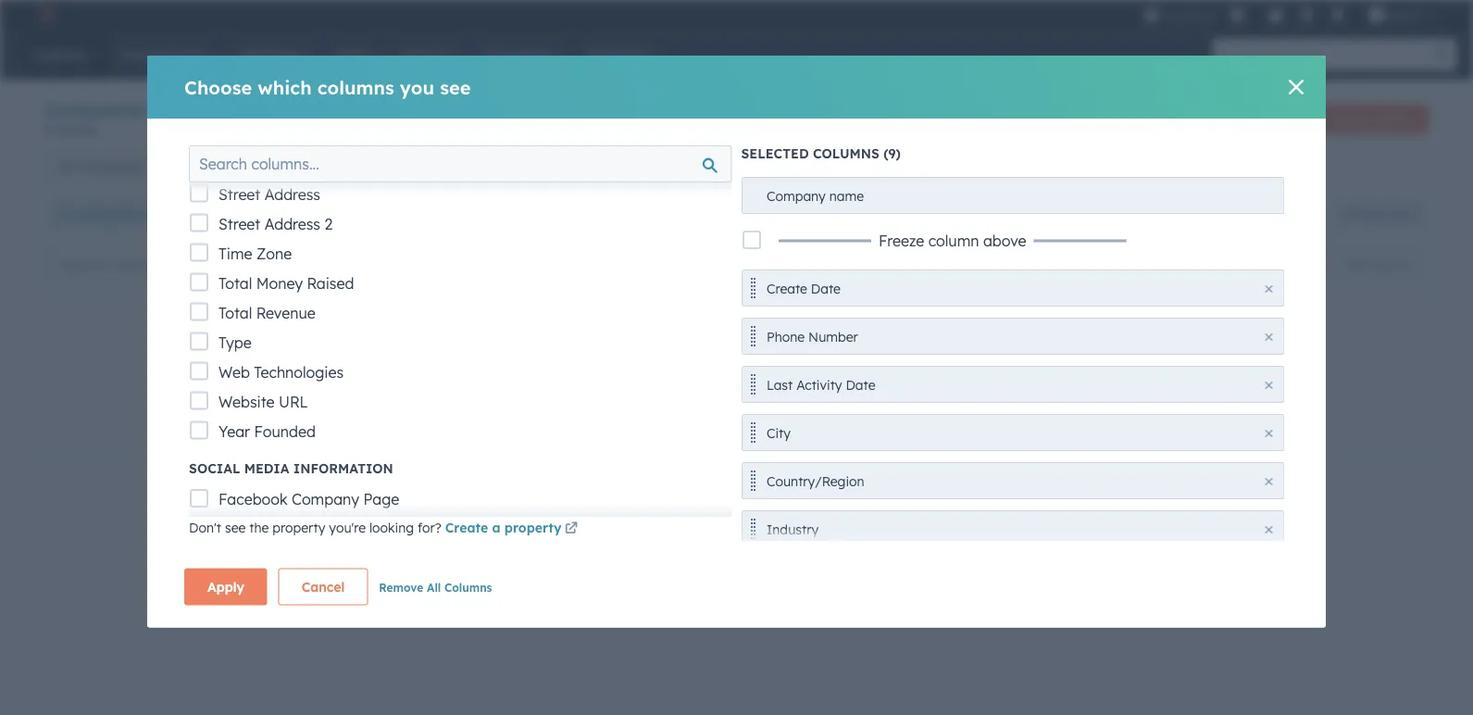 Task type: vqa. For each thing, say whether or not it's contained in the screenshot.
Cancel button
yes



Task type: describe. For each thing, give the bounding box(es) containing it.
facebook
[[219, 490, 288, 509]]

clear
[[820, 206, 854, 222]]

selected columns (9)
[[742, 145, 901, 162]]

data
[[1043, 111, 1075, 127]]

owner
[[144, 206, 184, 222]]

apple button
[[1358, 0, 1450, 30]]

create date
[[767, 280, 841, 296]]

remove
[[379, 580, 424, 594]]

columns inside button
[[445, 580, 492, 594]]

address for street address 2
[[265, 214, 321, 233]]

advanced
[[669, 206, 733, 222]]

Search name, phone, or domain search field
[[49, 248, 268, 281]]

date
[[287, 206, 316, 222]]

street address
[[219, 185, 321, 203]]

actions button
[[1139, 104, 1220, 134]]

link opens in a new window image
[[565, 523, 578, 536]]

create date
[[240, 206, 316, 222]]

choose
[[184, 75, 252, 99]]

city button
[[742, 414, 1285, 451]]

url
[[279, 392, 308, 411]]

website
[[219, 392, 275, 411]]

data quality button
[[1012, 101, 1128, 138]]

date inside button
[[811, 280, 841, 296]]

all inside button
[[59, 158, 74, 174]]

don't see the property you're looking for?
[[189, 520, 445, 536]]

close image for choose which columns you see
[[1289, 80, 1304, 94]]

0
[[44, 123, 52, 137]]

street for street address 2
[[219, 214, 261, 233]]

create company button
[[1311, 104, 1429, 134]]

clear all button
[[808, 195, 887, 233]]

25 per page
[[766, 469, 843, 485]]

address for street address
[[265, 185, 321, 203]]

(2/5)
[[981, 157, 1014, 174]]

date inside "button"
[[846, 377, 875, 393]]

last activity date
[[767, 377, 875, 393]]

link opens in a new window image
[[565, 518, 578, 541]]

clear all
[[820, 206, 875, 222]]

close image
[[1265, 381, 1273, 389]]

close image for industry
[[1265, 526, 1273, 533]]

year
[[219, 422, 250, 440]]

cancel
[[302, 579, 345, 595]]

the
[[249, 520, 269, 536]]

you're
[[329, 520, 366, 536]]

(9)
[[884, 145, 901, 162]]

companies
[[44, 98, 148, 121]]

a
[[492, 520, 501, 536]]

last
[[767, 377, 793, 393]]

0 records
[[44, 123, 97, 137]]

per
[[784, 469, 806, 485]]

all for advanced filters (1)
[[858, 206, 875, 222]]

selected
[[742, 145, 809, 162]]

view for save
[[1390, 207, 1414, 221]]

Search HubSpot search field
[[1214, 39, 1441, 70]]

freeze
[[879, 231, 924, 250]]

import button
[[1231, 104, 1300, 134]]

page
[[364, 490, 399, 509]]

industry button
[[742, 510, 1285, 547]]

search image
[[1435, 48, 1448, 61]]

(1) company owner button
[[44, 195, 192, 233]]

total for total money raised
[[219, 274, 252, 292]]

you
[[400, 75, 435, 99]]

last activity date button
[[742, 365, 1285, 403]]

advanced filters (1)
[[669, 206, 796, 222]]

help button
[[1261, 0, 1292, 30]]

Search columns... search field
[[189, 145, 732, 182]]

freeze column above
[[879, 231, 1026, 250]]

hubspot link
[[22, 4, 69, 26]]

social media information
[[189, 460, 393, 476]]

all for cancel
[[427, 580, 441, 594]]

close image for create date
[[1265, 285, 1273, 292]]

advanced filters (1) button
[[638, 195, 808, 233]]

phone
[[767, 328, 805, 345]]

quality
[[1079, 111, 1127, 127]]

settings link
[[1296, 5, 1319, 25]]

notifications image
[[1330, 8, 1347, 25]]

street address 2
[[219, 214, 333, 233]]

industry
[[767, 521, 819, 537]]

all companies button
[[44, 147, 461, 184]]

data quality
[[1043, 111, 1127, 127]]

website url
[[219, 392, 308, 411]]

technologies
[[254, 363, 344, 381]]

menu containing apple
[[1142, 0, 1452, 30]]

marketplaces image
[[1229, 8, 1246, 25]]

next page image
[[725, 467, 747, 490]]

edit columns
[[1346, 258, 1413, 271]]

(1) company owner
[[57, 206, 184, 222]]

create a property link
[[445, 518, 581, 541]]

for?
[[418, 520, 442, 536]]

upgrade
[[1164, 8, 1214, 24]]

2 horizontal spatial company
[[767, 188, 826, 204]]

time zone
[[219, 244, 292, 263]]

apple
[[1390, 7, 1422, 22]]

company name
[[767, 188, 864, 204]]

company for (1) company owner
[[77, 206, 140, 222]]

total money raised
[[219, 274, 354, 292]]



Task type: locate. For each thing, give the bounding box(es) containing it.
time
[[219, 244, 252, 263]]

1 horizontal spatial date
[[846, 377, 875, 393]]

1 horizontal spatial (1)
[[779, 206, 796, 222]]

property down facebook company page
[[273, 520, 326, 536]]

add view (2/5)
[[918, 157, 1014, 174]]

money
[[256, 274, 303, 292]]

close image inside create date button
[[1265, 285, 1273, 292]]

columns inside dialog
[[317, 75, 394, 99]]

social
[[189, 460, 240, 476]]

facebook company page
[[219, 490, 399, 509]]

founded
[[254, 422, 316, 440]]

see
[[440, 75, 471, 99], [225, 520, 246, 536]]

0 vertical spatial street
[[219, 185, 261, 203]]

view right 'save'
[[1390, 207, 1414, 221]]

company for facebook company page
[[292, 490, 359, 509]]

0 horizontal spatial (1)
[[57, 206, 73, 222]]

raised
[[307, 274, 354, 292]]

companies banner
[[44, 95, 1429, 147]]

0 horizontal spatial view
[[948, 157, 977, 174]]

street down all companies button
[[219, 185, 261, 203]]

create for create company
[[1327, 112, 1362, 126]]

1 horizontal spatial company
[[292, 490, 359, 509]]

1 horizontal spatial property
[[505, 520, 562, 536]]

total down time
[[219, 274, 252, 292]]

companies button
[[44, 96, 165, 123]]

0 horizontal spatial columns
[[445, 580, 492, 594]]

1 horizontal spatial columns
[[1369, 258, 1413, 271]]

view for add
[[948, 157, 977, 174]]

close image for city
[[1265, 429, 1273, 437]]

address up date
[[265, 185, 321, 203]]

0 vertical spatial view
[[948, 157, 977, 174]]

address
[[265, 185, 321, 203], [265, 214, 321, 233]]

1 vertical spatial company
[[77, 206, 140, 222]]

filters
[[737, 206, 775, 222]]

create for create date
[[767, 280, 807, 296]]

create inside popup button
[[240, 206, 283, 222]]

revenue
[[256, 303, 316, 322]]

columns inside "button"
[[1369, 258, 1413, 271]]

columns up name
[[813, 145, 880, 162]]

2 (1) from the left
[[779, 206, 796, 222]]

create down "street address"
[[240, 206, 283, 222]]

export button
[[1264, 252, 1323, 277]]

2 street from the top
[[219, 214, 261, 233]]

street for street address
[[219, 185, 261, 203]]

year founded
[[219, 422, 316, 440]]

page
[[810, 469, 843, 485]]

0 vertical spatial all
[[59, 158, 74, 174]]

street up time
[[219, 214, 261, 233]]

above
[[983, 231, 1026, 250]]

help image
[[1268, 8, 1285, 25]]

(1) inside popup button
[[57, 206, 73, 222]]

close image inside industry button
[[1265, 526, 1273, 533]]

2 address from the top
[[265, 214, 321, 233]]

2 horizontal spatial all
[[858, 206, 875, 222]]

menu
[[1142, 0, 1452, 30]]

1 vertical spatial total
[[219, 303, 252, 322]]

activity
[[796, 377, 842, 393]]

save view button
[[1329, 199, 1429, 229]]

choose which columns you see
[[184, 75, 471, 99]]

see left the
[[225, 520, 246, 536]]

date up 'number'
[[811, 280, 841, 296]]

2 vertical spatial company
[[292, 490, 359, 509]]

close image inside the "phone number" 'button'
[[1265, 333, 1273, 340]]

view inside button
[[1390, 207, 1414, 221]]

apply
[[208, 579, 244, 595]]

choose which columns you see dialog
[[147, 0, 1326, 715]]

close image for country/region
[[1265, 478, 1273, 485]]

phone number
[[767, 328, 858, 345]]

1 vertical spatial see
[[225, 520, 246, 536]]

1 horizontal spatial see
[[440, 75, 471, 99]]

upgrade image
[[1144, 8, 1161, 25]]

create company
[[1327, 112, 1414, 126]]

2 property from the left
[[505, 520, 562, 536]]

1 property from the left
[[273, 520, 326, 536]]

property right a
[[505, 520, 562, 536]]

column
[[928, 231, 979, 250]]

(1) inside button
[[779, 206, 796, 222]]

all
[[59, 158, 74, 174], [858, 206, 875, 222], [427, 580, 441, 594]]

close image for phone number
[[1265, 333, 1273, 340]]

bob builder image
[[1369, 6, 1386, 23]]

all companies
[[59, 158, 144, 174]]

columns
[[317, 75, 394, 99], [1369, 258, 1413, 271]]

create up phone
[[767, 280, 807, 296]]

(1) right filters
[[779, 206, 796, 222]]

all inside button
[[427, 580, 441, 594]]

country/region
[[767, 473, 864, 489]]

1 vertical spatial date
[[846, 377, 875, 393]]

media
[[244, 460, 290, 476]]

edit columns button
[[1334, 252, 1425, 277]]

settings image
[[1299, 8, 1316, 25]]

columns left you
[[317, 75, 394, 99]]

cancel button
[[279, 568, 368, 605]]

company up don't see the property you're looking for?
[[292, 490, 359, 509]]

1 horizontal spatial all
[[427, 580, 441, 594]]

country/region button
[[742, 462, 1285, 499]]

1 vertical spatial street
[[219, 214, 261, 233]]

columns down a
[[445, 580, 492, 594]]

company
[[1365, 112, 1414, 126]]

all inside "button"
[[858, 206, 875, 222]]

1 vertical spatial all
[[858, 206, 875, 222]]

view inside popup button
[[948, 157, 977, 174]]

1 vertical spatial columns
[[445, 580, 492, 594]]

0 vertical spatial see
[[440, 75, 471, 99]]

create left company
[[1327, 112, 1362, 126]]

columns
[[813, 145, 880, 162], [445, 580, 492, 594]]

view right add
[[948, 157, 977, 174]]

all down name
[[858, 206, 875, 222]]

which
[[258, 75, 312, 99]]

total up type
[[219, 303, 252, 322]]

close image inside country/region button
[[1265, 478, 1273, 485]]

1 vertical spatial columns
[[1369, 258, 1413, 271]]

0 vertical spatial columns
[[317, 75, 394, 99]]

0 vertical spatial total
[[219, 274, 252, 292]]

phone number button
[[742, 317, 1285, 354]]

(1)
[[57, 206, 73, 222], [779, 206, 796, 222]]

0 horizontal spatial date
[[811, 280, 841, 296]]

0 vertical spatial address
[[265, 185, 321, 203]]

company up filters
[[767, 188, 826, 204]]

date right activity
[[846, 377, 875, 393]]

1 address from the top
[[265, 185, 321, 203]]

looking
[[370, 520, 414, 536]]

edit
[[1346, 258, 1366, 271]]

25 per page button
[[754, 459, 868, 496]]

address up the zone
[[265, 214, 321, 233]]

create inside companies banner
[[1327, 112, 1362, 126]]

create for create date
[[240, 206, 283, 222]]

create for create a property
[[445, 520, 488, 536]]

property
[[273, 520, 326, 536], [505, 520, 562, 536]]

1 (1) from the left
[[57, 206, 73, 222]]

1 vertical spatial view
[[1390, 207, 1414, 221]]

create
[[1327, 112, 1362, 126], [240, 206, 283, 222], [767, 280, 807, 296], [445, 520, 488, 536]]

all right the remove
[[427, 580, 441, 594]]

1 street from the top
[[219, 185, 261, 203]]

1 horizontal spatial view
[[1390, 207, 1414, 221]]

remove all columns
[[379, 580, 492, 594]]

create date button
[[742, 269, 1285, 306]]

save view
[[1361, 207, 1414, 221]]

create left a
[[445, 520, 488, 536]]

export
[[1276, 258, 1311, 271]]

all down 0 records
[[59, 158, 74, 174]]

2
[[325, 214, 333, 233]]

marketplaces button
[[1218, 0, 1257, 30]]

import
[[1247, 112, 1284, 126]]

0 vertical spatial columns
[[813, 145, 880, 162]]

save
[[1361, 207, 1387, 221]]

create a property
[[445, 520, 562, 536]]

search button
[[1426, 39, 1457, 70]]

web technologies
[[219, 363, 344, 381]]

close image inside the city button
[[1265, 429, 1273, 437]]

1 total from the top
[[219, 274, 252, 292]]

companies
[[77, 158, 144, 174]]

1 horizontal spatial columns
[[813, 145, 880, 162]]

0 horizontal spatial all
[[59, 158, 74, 174]]

0 horizontal spatial see
[[225, 520, 246, 536]]

records
[[55, 123, 97, 137]]

zone
[[257, 244, 292, 263]]

don't
[[189, 520, 221, 536]]

total
[[219, 274, 252, 292], [219, 303, 252, 322]]

2 total from the top
[[219, 303, 252, 322]]

hubspot image
[[33, 4, 56, 26]]

type
[[219, 333, 252, 352]]

0 horizontal spatial company
[[77, 206, 140, 222]]

city
[[767, 425, 791, 441]]

company down companies
[[77, 206, 140, 222]]

columns right the edit
[[1369, 258, 1413, 271]]

view
[[948, 157, 977, 174], [1390, 207, 1414, 221]]

company inside popup button
[[77, 206, 140, 222]]

0 vertical spatial date
[[811, 280, 841, 296]]

street
[[219, 185, 261, 203], [219, 214, 261, 233]]

create date button
[[228, 195, 341, 233]]

see right you
[[440, 75, 471, 99]]

total for total revenue
[[219, 303, 252, 322]]

0 horizontal spatial columns
[[317, 75, 394, 99]]

close image
[[1289, 80, 1304, 94], [1265, 285, 1273, 292], [1265, 333, 1273, 340], [1265, 429, 1273, 437], [1265, 478, 1273, 485], [1265, 526, 1273, 533]]

0 horizontal spatial property
[[273, 520, 326, 536]]

1 vertical spatial address
[[265, 214, 321, 233]]

web
[[219, 363, 250, 381]]

2 vertical spatial all
[[427, 580, 441, 594]]

notifications button
[[1323, 0, 1354, 30]]

0 vertical spatial company
[[767, 188, 826, 204]]

(1) down "all companies"
[[57, 206, 73, 222]]



